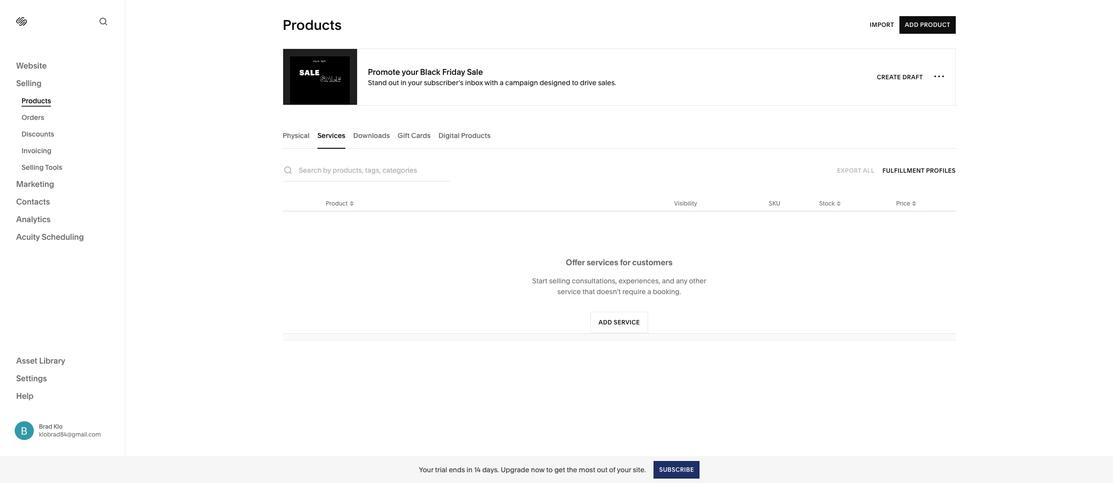 Task type: vqa. For each thing, say whether or not it's contained in the screenshot.
Physical button
yes



Task type: describe. For each thing, give the bounding box(es) containing it.
upgrade
[[501, 466, 530, 475]]

1 vertical spatial your
[[408, 78, 422, 87]]

out inside promote your black friday sale stand out in your subscriber's inbox with a campaign designed to drive sales.
[[389, 78, 399, 87]]

acuity
[[16, 232, 40, 242]]

klo
[[54, 423, 63, 431]]

selling link
[[16, 78, 109, 90]]

friday
[[443, 67, 465, 77]]

for
[[620, 258, 631, 268]]

with
[[485, 78, 498, 87]]

doesn't
[[597, 288, 621, 297]]

a inside promote your black friday sale stand out in your subscriber's inbox with a campaign designed to drive sales.
[[500, 78, 504, 87]]

products inside digital products button
[[461, 131, 491, 140]]

your
[[419, 466, 434, 475]]

subscribe button
[[654, 462, 700, 479]]

any
[[676, 277, 688, 286]]

price
[[897, 200, 911, 207]]

subscribe
[[660, 466, 695, 474]]

acuity scheduling link
[[16, 232, 109, 244]]

fulfillment
[[883, 167, 925, 174]]

service inside start selling consultations, experiences, and any other service that doesn't require a booking.
[[558, 288, 581, 297]]

0 vertical spatial products
[[283, 17, 342, 33]]

brad klo klobrad84@gmail.com
[[39, 423, 101, 439]]

create draft
[[877, 73, 924, 81]]

your trial ends in 14 days. upgrade now to get the most out of your site.
[[419, 466, 646, 475]]

days.
[[483, 466, 499, 475]]

orders
[[22, 113, 44, 122]]

add service
[[599, 319, 640, 327]]

physical
[[283, 131, 310, 140]]

and
[[662, 277, 675, 286]]

marketing
[[16, 179, 54, 189]]

downloads
[[353, 131, 390, 140]]

experiences,
[[619, 277, 661, 286]]

offer services for customers
[[566, 258, 673, 268]]

in inside promote your black friday sale stand out in your subscriber's inbox with a campaign designed to drive sales.
[[401, 78, 407, 87]]

now
[[531, 466, 545, 475]]

help
[[16, 391, 34, 401]]

visibility
[[675, 200, 698, 207]]

products link
[[22, 93, 114, 109]]

sku
[[769, 200, 781, 207]]

cards
[[411, 131, 431, 140]]

library
[[39, 356, 65, 366]]

add service button
[[591, 312, 649, 334]]

ends
[[449, 466, 465, 475]]

physical button
[[283, 122, 310, 149]]

the
[[567, 466, 578, 475]]

selling tools link
[[22, 159, 114, 176]]

campaign
[[506, 78, 538, 87]]

asset library
[[16, 356, 65, 366]]

Search by products, tags, categories field
[[299, 165, 450, 176]]

stand
[[368, 78, 387, 87]]

to inside promote your black friday sale stand out in your subscriber's inbox with a campaign designed to drive sales.
[[572, 78, 579, 87]]

invoicing
[[22, 147, 51, 155]]

digital
[[439, 131, 460, 140]]

invoicing link
[[22, 143, 114, 159]]

subscriber's
[[424, 78, 464, 87]]

sale
[[467, 67, 483, 77]]

promote your black friday sale stand out in your subscriber's inbox with a campaign designed to drive sales.
[[368, 67, 617, 87]]

services
[[587, 258, 619, 268]]

export all
[[838, 167, 875, 174]]

trial
[[435, 466, 448, 475]]

1 vertical spatial to
[[547, 466, 553, 475]]

require
[[623, 288, 646, 297]]

asset library link
[[16, 356, 109, 367]]

designed
[[540, 78, 571, 87]]

all
[[864, 167, 875, 174]]

downloads button
[[353, 122, 390, 149]]

sales.
[[598, 78, 617, 87]]

website link
[[16, 60, 109, 72]]

export all button
[[838, 162, 875, 180]]

most
[[579, 466, 596, 475]]

stock
[[820, 200, 835, 207]]



Task type: locate. For each thing, give the bounding box(es) containing it.
0 vertical spatial out
[[389, 78, 399, 87]]

products
[[283, 17, 342, 33], [22, 97, 51, 105], [461, 131, 491, 140]]

fulfillment profiles button
[[883, 162, 956, 180]]

black
[[420, 67, 441, 77]]

2 vertical spatial products
[[461, 131, 491, 140]]

drive
[[580, 78, 597, 87]]

promote
[[368, 67, 400, 77]]

selling
[[549, 277, 571, 286]]

services
[[318, 131, 346, 140]]

create
[[877, 73, 902, 81]]

inbox
[[465, 78, 483, 87]]

0 horizontal spatial product
[[326, 200, 348, 207]]

0 vertical spatial product
[[921, 21, 951, 28]]

selling for selling tools
[[22, 163, 44, 172]]

add product button
[[900, 16, 956, 34]]

0 vertical spatial a
[[500, 78, 504, 87]]

0 horizontal spatial add
[[599, 319, 613, 327]]

get
[[555, 466, 566, 475]]

services button
[[318, 122, 346, 149]]

your down 'black'
[[408, 78, 422, 87]]

1 vertical spatial selling
[[22, 163, 44, 172]]

to left get
[[547, 466, 553, 475]]

add down doesn't
[[599, 319, 613, 327]]

orders link
[[22, 109, 114, 126]]

customers
[[633, 258, 673, 268]]

booking.
[[653, 288, 682, 297]]

selling up marketing
[[22, 163, 44, 172]]

out left of
[[597, 466, 608, 475]]

product inside button
[[921, 21, 951, 28]]

products inside 'products' link
[[22, 97, 51, 105]]

digital products
[[439, 131, 491, 140]]

0 horizontal spatial out
[[389, 78, 399, 87]]

1 horizontal spatial add
[[906, 21, 919, 28]]

your right of
[[617, 466, 632, 475]]

out down promote
[[389, 78, 399, 87]]

in right stand
[[401, 78, 407, 87]]

analytics link
[[16, 214, 109, 226]]

service inside button
[[614, 319, 640, 327]]

of
[[610, 466, 616, 475]]

contacts link
[[16, 197, 109, 208]]

klobrad84@gmail.com
[[39, 431, 101, 439]]

0 horizontal spatial service
[[558, 288, 581, 297]]

1 horizontal spatial in
[[467, 466, 473, 475]]

1 vertical spatial out
[[597, 466, 608, 475]]

a
[[500, 78, 504, 87], [648, 288, 652, 297]]

profiles
[[927, 167, 956, 174]]

in left 14
[[467, 466, 473, 475]]

0 horizontal spatial to
[[547, 466, 553, 475]]

scheduling
[[42, 232, 84, 242]]

that
[[583, 288, 595, 297]]

digital products button
[[439, 122, 491, 149]]

draft
[[903, 73, 924, 81]]

0 vertical spatial add
[[906, 21, 919, 28]]

to left drive
[[572, 78, 579, 87]]

website
[[16, 61, 47, 71]]

asset
[[16, 356, 37, 366]]

1 horizontal spatial product
[[921, 21, 951, 28]]

to
[[572, 78, 579, 87], [547, 466, 553, 475]]

marketing link
[[16, 179, 109, 191]]

add product
[[906, 21, 951, 28]]

add
[[906, 21, 919, 28], [599, 319, 613, 327]]

discounts
[[22, 130, 54, 139]]

fulfillment profiles
[[883, 167, 956, 174]]

1 horizontal spatial service
[[614, 319, 640, 327]]

selling for selling
[[16, 78, 42, 88]]

1 vertical spatial service
[[614, 319, 640, 327]]

0 horizontal spatial a
[[500, 78, 504, 87]]

0 vertical spatial to
[[572, 78, 579, 87]]

dropdown icon image
[[348, 198, 356, 206], [835, 198, 843, 206], [911, 198, 919, 206], [348, 201, 356, 209], [835, 201, 843, 209], [911, 201, 919, 209]]

0 horizontal spatial in
[[401, 78, 407, 87]]

service
[[558, 288, 581, 297], [614, 319, 640, 327]]

selling tools
[[22, 163, 62, 172]]

create draft button
[[877, 68, 924, 86]]

settings
[[16, 374, 47, 384]]

2 vertical spatial your
[[617, 466, 632, 475]]

tab list
[[283, 122, 956, 149]]

1 vertical spatial product
[[326, 200, 348, 207]]

other
[[690, 277, 707, 286]]

start selling consultations, experiences, and any other service that doesn't require a booking.
[[533, 277, 707, 297]]

0 horizontal spatial products
[[22, 97, 51, 105]]

tools
[[45, 163, 62, 172]]

gift cards button
[[398, 122, 431, 149]]

export
[[838, 167, 862, 174]]

a right with
[[500, 78, 504, 87]]

offer
[[566, 258, 585, 268]]

brad
[[39, 423, 52, 431]]

1 horizontal spatial products
[[283, 17, 342, 33]]

site.
[[633, 466, 646, 475]]

selling
[[16, 78, 42, 88], [22, 163, 44, 172]]

product
[[921, 21, 951, 28], [326, 200, 348, 207]]

gift
[[398, 131, 410, 140]]

0 vertical spatial in
[[401, 78, 407, 87]]

2 horizontal spatial products
[[461, 131, 491, 140]]

1 vertical spatial in
[[467, 466, 473, 475]]

acuity scheduling
[[16, 232, 84, 242]]

selling down website
[[16, 78, 42, 88]]

help link
[[16, 391, 34, 402]]

a inside start selling consultations, experiences, and any other service that doesn't require a booking.
[[648, 288, 652, 297]]

add for add service
[[599, 319, 613, 327]]

add right import
[[906, 21, 919, 28]]

your
[[402, 67, 419, 77], [408, 78, 422, 87], [617, 466, 632, 475]]

14
[[474, 466, 481, 475]]

1 vertical spatial products
[[22, 97, 51, 105]]

your left 'black'
[[402, 67, 419, 77]]

0 vertical spatial your
[[402, 67, 419, 77]]

discounts link
[[22, 126, 114, 143]]

0 vertical spatial selling
[[16, 78, 42, 88]]

add for add product
[[906, 21, 919, 28]]

1 horizontal spatial out
[[597, 466, 608, 475]]

settings link
[[16, 373, 109, 385]]

a down experiences,
[[648, 288, 652, 297]]

analytics
[[16, 215, 51, 225]]

consultations,
[[572, 277, 617, 286]]

tab list containing physical
[[283, 122, 956, 149]]

0 vertical spatial service
[[558, 288, 581, 297]]

service down selling
[[558, 288, 581, 297]]

1 horizontal spatial a
[[648, 288, 652, 297]]

service down require
[[614, 319, 640, 327]]

start
[[533, 277, 548, 286]]

1 vertical spatial add
[[599, 319, 613, 327]]

1 horizontal spatial to
[[572, 78, 579, 87]]

1 vertical spatial a
[[648, 288, 652, 297]]

import
[[870, 21, 895, 28]]

import button
[[870, 16, 895, 34]]



